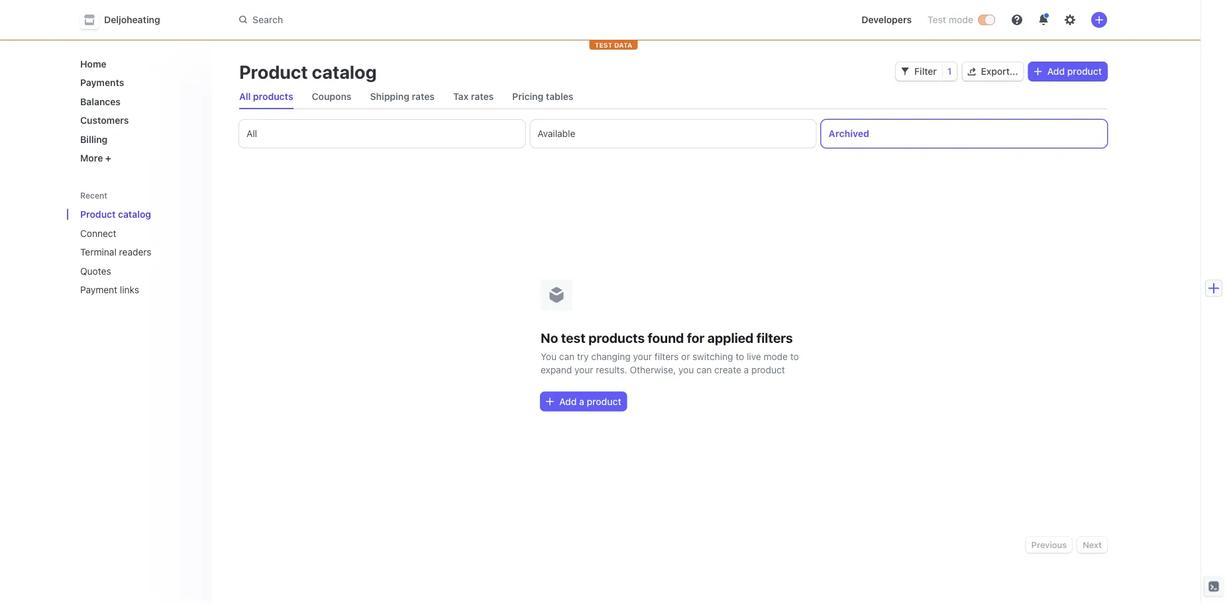 Task type: locate. For each thing, give the bounding box(es) containing it.
1 horizontal spatial products
[[589, 330, 645, 346]]

or
[[681, 351, 690, 362]]

1 horizontal spatial svg image
[[1034, 68, 1042, 76]]

add inside the add a product link
[[559, 396, 577, 407]]

next
[[1083, 540, 1102, 550]]

0 horizontal spatial rates
[[412, 91, 435, 102]]

1 vertical spatial catalog
[[118, 209, 151, 220]]

2 horizontal spatial product
[[1067, 66, 1102, 77]]

0 horizontal spatial product
[[587, 396, 621, 407]]

products inside the no test products found for applied filters you can try changing your filters or switching to live mode to expand your results. otherwise, you can create a product
[[589, 330, 645, 346]]

2 rates from the left
[[471, 91, 494, 102]]

svg image left filter
[[901, 68, 909, 76]]

shipping rates
[[370, 91, 435, 102]]

rates right 'tax' at top
[[471, 91, 494, 102]]

1 vertical spatial tab list
[[239, 120, 1107, 148]]

mode right test
[[949, 14, 973, 25]]

filters
[[757, 330, 793, 346], [655, 351, 679, 362]]

create
[[714, 364, 741, 375]]

2 svg image from the left
[[1034, 68, 1042, 76]]

0 horizontal spatial product
[[80, 209, 116, 220]]

0 vertical spatial products
[[253, 91, 293, 102]]

results.
[[596, 364, 627, 375]]

1 vertical spatial product catalog
[[80, 209, 151, 220]]

balances link
[[75, 91, 202, 112]]

billing link
[[75, 129, 202, 150]]

tab list containing all
[[239, 120, 1107, 148]]

product down results.
[[587, 396, 621, 407]]

terminal readers
[[80, 247, 151, 258]]

product catalog up connect link
[[80, 209, 151, 220]]

applied
[[708, 330, 754, 346]]

your down try
[[574, 364, 593, 375]]

1 vertical spatial svg image
[[546, 398, 554, 406]]

1 vertical spatial add
[[559, 396, 577, 407]]

rates
[[412, 91, 435, 102], [471, 91, 494, 102]]

1 vertical spatial products
[[589, 330, 645, 346]]

tax
[[453, 91, 469, 102]]

rates for shipping rates
[[412, 91, 435, 102]]

svg image right '1' in the top right of the page
[[968, 68, 976, 76]]

recent navigation links element
[[67, 185, 213, 301]]

core navigation links element
[[75, 53, 202, 169]]

changing
[[591, 351, 631, 362]]

links
[[120, 285, 139, 296]]

to left live
[[736, 351, 744, 362]]

home link
[[75, 53, 202, 75]]

pricing tables link
[[507, 87, 579, 106]]

products
[[253, 91, 293, 102], [589, 330, 645, 346]]

next button
[[1078, 537, 1107, 553]]

1 horizontal spatial filters
[[757, 330, 793, 346]]

1 vertical spatial product
[[80, 209, 116, 220]]

a down try
[[579, 396, 584, 407]]

0 horizontal spatial to
[[736, 351, 744, 362]]

can left try
[[559, 351, 575, 362]]

payments link
[[75, 72, 202, 93]]

svg image left add product
[[1034, 68, 1042, 76]]

1 horizontal spatial product catalog
[[239, 61, 377, 82]]

test data
[[595, 41, 632, 49]]

1 vertical spatial product
[[751, 364, 785, 375]]

product catalog link
[[75, 204, 184, 225]]

filters down found
[[655, 351, 679, 362]]

a
[[744, 364, 749, 375], [579, 396, 584, 407]]

can down the switching
[[696, 364, 712, 375]]

1
[[947, 66, 952, 77]]

+
[[105, 153, 111, 164]]

your up otherwise, on the right of the page
[[633, 351, 652, 362]]

product
[[1067, 66, 1102, 77], [751, 364, 785, 375], [587, 396, 621, 407]]

can
[[559, 351, 575, 362], [696, 364, 712, 375]]

1 horizontal spatial svg image
[[968, 68, 976, 76]]

0 horizontal spatial product catalog
[[80, 209, 151, 220]]

svg image
[[901, 68, 909, 76], [1034, 68, 1042, 76]]

export... button
[[962, 62, 1024, 81]]

1 horizontal spatial can
[[696, 364, 712, 375]]

0 horizontal spatial mode
[[764, 351, 788, 362]]

coupons link
[[306, 87, 357, 106]]

products left "coupons"
[[253, 91, 293, 102]]

1 vertical spatial mode
[[764, 351, 788, 362]]

0 vertical spatial tab list
[[234, 85, 1107, 109]]

1 vertical spatial filters
[[655, 351, 679, 362]]

products up the changing
[[589, 330, 645, 346]]

previous
[[1031, 540, 1067, 550]]

quotes
[[80, 266, 111, 277]]

you
[[541, 351, 557, 362]]

1 horizontal spatial mode
[[949, 14, 973, 25]]

otherwise,
[[630, 364, 676, 375]]

0 horizontal spatial svg image
[[901, 68, 909, 76]]

0 vertical spatial a
[[744, 364, 749, 375]]

billing
[[80, 134, 108, 145]]

0 vertical spatial filters
[[757, 330, 793, 346]]

add down expand at the bottom
[[559, 396, 577, 407]]

customers link
[[75, 110, 202, 131]]

available button
[[530, 120, 816, 148]]

0 horizontal spatial add
[[559, 396, 577, 407]]

settings image
[[1065, 15, 1075, 25]]

0 vertical spatial mode
[[949, 14, 973, 25]]

0 horizontal spatial products
[[253, 91, 293, 102]]

tab list
[[234, 85, 1107, 109], [239, 120, 1107, 148]]

filters up live
[[757, 330, 793, 346]]

catalog inside 'link'
[[118, 209, 151, 220]]

1 horizontal spatial rates
[[471, 91, 494, 102]]

no test products found for applied filters you can try changing your filters or switching to live mode to expand your results. otherwise, you can create a product
[[541, 330, 799, 375]]

to right live
[[790, 351, 799, 362]]

0 horizontal spatial catalog
[[118, 209, 151, 220]]

a down live
[[744, 364, 749, 375]]

add a product
[[559, 396, 621, 407]]

1 rates from the left
[[412, 91, 435, 102]]

1 vertical spatial a
[[579, 396, 584, 407]]

your
[[633, 351, 652, 362], [574, 364, 593, 375]]

0 vertical spatial svg image
[[968, 68, 976, 76]]

1 vertical spatial all
[[247, 128, 257, 139]]

product catalog
[[239, 61, 377, 82], [80, 209, 151, 220]]

1 horizontal spatial catalog
[[312, 61, 377, 82]]

add for add a product
[[559, 396, 577, 407]]

product up connect
[[80, 209, 116, 220]]

svg image
[[968, 68, 976, 76], [546, 398, 554, 406]]

0 vertical spatial can
[[559, 351, 575, 362]]

product down settings image in the top of the page
[[1067, 66, 1102, 77]]

payment links
[[80, 285, 139, 296]]

archived button
[[821, 120, 1107, 148]]

all inside button
[[247, 128, 257, 139]]

1 horizontal spatial add
[[1047, 66, 1065, 77]]

developers link
[[856, 9, 917, 30]]

readers
[[119, 247, 151, 258]]

0 horizontal spatial filters
[[655, 351, 679, 362]]

0 vertical spatial product catalog
[[239, 61, 377, 82]]

svg image inside "add product" link
[[1034, 68, 1042, 76]]

previous button
[[1026, 537, 1072, 553]]

more
[[80, 153, 103, 164]]

customers
[[80, 115, 129, 126]]

1 vertical spatial can
[[696, 364, 712, 375]]

0 vertical spatial product
[[239, 61, 308, 82]]

recent element
[[67, 204, 213, 301]]

export...
[[981, 66, 1018, 77]]

add inside "add product" link
[[1047, 66, 1065, 77]]

catalog up connect link
[[118, 209, 151, 220]]

1 vertical spatial your
[[574, 364, 593, 375]]

1 horizontal spatial to
[[790, 351, 799, 362]]

try
[[577, 351, 589, 362]]

connect
[[80, 228, 116, 239]]

mode right live
[[764, 351, 788, 362]]

to
[[736, 351, 744, 362], [790, 351, 799, 362]]

all products
[[239, 91, 293, 102]]

all products link
[[234, 87, 299, 106]]

product down live
[[751, 364, 785, 375]]

all
[[239, 91, 251, 102], [247, 128, 257, 139]]

add
[[1047, 66, 1065, 77], [559, 396, 577, 407]]

tax rates link
[[448, 87, 499, 106]]

expand
[[541, 364, 572, 375]]

mode
[[949, 14, 973, 25], [764, 351, 788, 362]]

notifications image
[[1038, 15, 1049, 25]]

0 vertical spatial your
[[633, 351, 652, 362]]

svg image down expand at the bottom
[[546, 398, 554, 406]]

svg image inside the add a product link
[[546, 398, 554, 406]]

product catalog up "coupons"
[[239, 61, 377, 82]]

2 vertical spatial product
[[587, 396, 621, 407]]

catalog
[[312, 61, 377, 82], [118, 209, 151, 220]]

for
[[687, 330, 705, 346]]

Search text field
[[231, 8, 605, 32]]

add a product link
[[541, 393, 627, 411]]

0 vertical spatial add
[[1047, 66, 1065, 77]]

add down notifications image
[[1047, 66, 1065, 77]]

svg image inside export... popup button
[[968, 68, 976, 76]]

rates right "shipping"
[[412, 91, 435, 102]]

1 horizontal spatial a
[[744, 364, 749, 375]]

0 vertical spatial product
[[1067, 66, 1102, 77]]

1 horizontal spatial product
[[751, 364, 785, 375]]

1 horizontal spatial your
[[633, 351, 652, 362]]

available
[[538, 128, 575, 139]]

add for add product
[[1047, 66, 1065, 77]]

catalog up "coupons"
[[312, 61, 377, 82]]

0 vertical spatial all
[[239, 91, 251, 102]]

product inside the no test products found for applied filters you can try changing your filters or switching to live mode to expand your results. otherwise, you can create a product
[[751, 364, 785, 375]]

filter
[[915, 66, 937, 77]]

product up all products
[[239, 61, 308, 82]]

product
[[239, 61, 308, 82], [80, 209, 116, 220]]

quotes link
[[75, 260, 184, 282]]

all for all products
[[239, 91, 251, 102]]

0 horizontal spatial svg image
[[546, 398, 554, 406]]



Task type: describe. For each thing, give the bounding box(es) containing it.
test
[[561, 330, 586, 346]]

svg image for export...
[[968, 68, 976, 76]]

recent
[[80, 191, 107, 200]]

terminal readers link
[[75, 242, 184, 263]]

1 svg image from the left
[[901, 68, 909, 76]]

switching
[[693, 351, 733, 362]]

add product
[[1047, 66, 1102, 77]]

rates for tax rates
[[471, 91, 494, 102]]

coupons
[[312, 91, 352, 102]]

payments
[[80, 77, 124, 88]]

terminal
[[80, 247, 117, 258]]

0 horizontal spatial your
[[574, 364, 593, 375]]

deljoheating button
[[80, 11, 173, 29]]

pricing tables
[[512, 91, 573, 102]]

help image
[[1012, 15, 1022, 25]]

shipping rates link
[[365, 87, 440, 106]]

1 horizontal spatial product
[[239, 61, 308, 82]]

svg image for add a product
[[546, 398, 554, 406]]

0 vertical spatial catalog
[[312, 61, 377, 82]]

more +
[[80, 153, 111, 164]]

test mode
[[928, 14, 973, 25]]

archived
[[829, 128, 869, 139]]

data
[[614, 41, 632, 49]]

connect link
[[75, 223, 184, 244]]

all button
[[239, 120, 525, 148]]

search
[[252, 14, 283, 25]]

Search search field
[[231, 8, 605, 32]]

0 horizontal spatial a
[[579, 396, 584, 407]]

payment links link
[[75, 279, 184, 301]]

balances
[[80, 96, 121, 107]]

no
[[541, 330, 558, 346]]

all for all
[[247, 128, 257, 139]]

deljoheating
[[104, 14, 160, 25]]

you
[[679, 364, 694, 375]]

pricing
[[512, 91, 544, 102]]

mode inside the no test products found for applied filters you can try changing your filters or switching to live mode to expand your results. otherwise, you can create a product
[[764, 351, 788, 362]]

tax rates
[[453, 91, 494, 102]]

a inside the no test products found for applied filters you can try changing your filters or switching to live mode to expand your results. otherwise, you can create a product
[[744, 364, 749, 375]]

payment
[[80, 285, 117, 296]]

tab list containing all products
[[234, 85, 1107, 109]]

found
[[648, 330, 684, 346]]

tables
[[546, 91, 573, 102]]

product catalog inside 'link'
[[80, 209, 151, 220]]

test
[[928, 14, 946, 25]]

live
[[747, 351, 761, 362]]

1 to from the left
[[736, 351, 744, 362]]

test
[[595, 41, 612, 49]]

product inside 'link'
[[80, 209, 116, 220]]

home
[[80, 58, 106, 69]]

shipping
[[370, 91, 409, 102]]

add product link
[[1029, 62, 1107, 81]]

0 horizontal spatial can
[[559, 351, 575, 362]]

developers
[[862, 14, 912, 25]]

2 to from the left
[[790, 351, 799, 362]]



Task type: vqa. For each thing, say whether or not it's contained in the screenshot.
'EXEMPTIONS'
no



